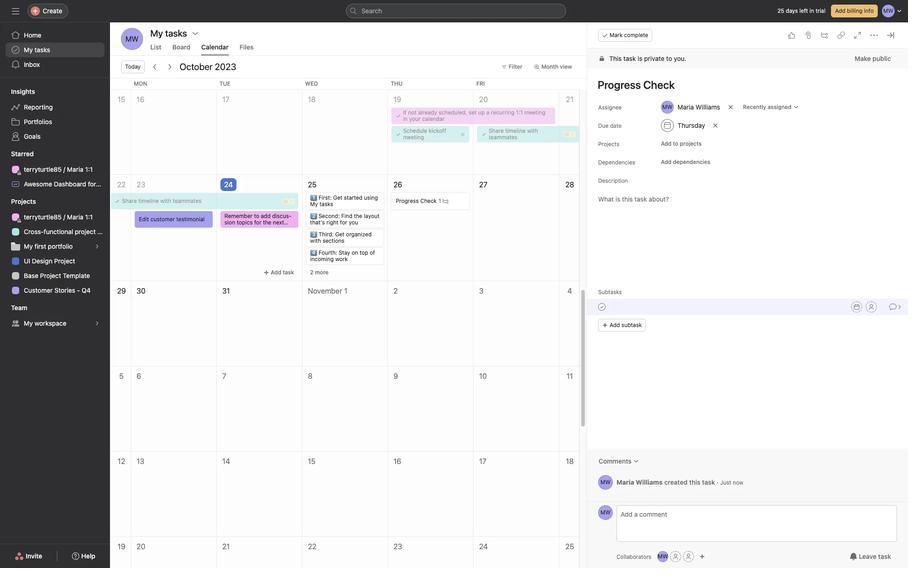 Task type: vqa. For each thing, say whether or not it's contained in the screenshot.


Task type: describe. For each thing, give the bounding box(es) containing it.
get for started
[[333, 194, 342, 201]]

my first portfolio
[[24, 243, 73, 250]]

customer stories - q4
[[24, 287, 91, 294]]

october 2023
[[180, 61, 236, 72]]

recently
[[743, 104, 766, 111]]

1:1 for awesome dashboard for new project
[[85, 166, 93, 173]]

11
[[567, 372, 573, 381]]

customer
[[24, 287, 53, 294]]

ui design project
[[24, 257, 75, 265]]

tue
[[220, 80, 231, 87]]

workspace
[[35, 320, 66, 327]]

2️⃣ second: find the layout that's right for you
[[310, 213, 380, 226]]

3
[[479, 287, 484, 295]]

see details, my first portfolio image
[[94, 244, 100, 249]]

maria inside starred element
[[67, 166, 83, 173]]

progress check
[[396, 198, 437, 204]]

see details, my workspace image
[[94, 321, 100, 326]]

close details image
[[887, 32, 895, 39]]

today button
[[121, 61, 145, 73]]

search list box
[[346, 4, 566, 18]]

starred element
[[0, 146, 134, 193]]

1 vertical spatial 21
[[222, 543, 230, 551]]

my for my first portfolio
[[24, 243, 33, 250]]

comments
[[599, 458, 632, 465]]

left
[[800, 7, 808, 14]]

1:1 for cross-functional project plan
[[85, 213, 93, 221]]

3️⃣
[[310, 231, 317, 238]]

complete
[[624, 32, 648, 39]]

0 vertical spatial 24
[[224, 181, 233, 189]]

-
[[77, 287, 80, 294]]

terryturtle85 for cross-
[[24, 213, 62, 221]]

awesome dashboard for new project
[[24, 180, 134, 188]]

inbox
[[24, 61, 40, 68]]

task for this
[[624, 55, 636, 62]]

awesome
[[24, 180, 52, 188]]

calendar link
[[201, 43, 229, 55]]

main content containing this task is private to you.
[[587, 49, 908, 502]]

if
[[403, 109, 407, 116]]

0 vertical spatial 19
[[394, 95, 401, 104]]

31
[[222, 287, 230, 295]]

leave task
[[859, 553, 891, 561]]

terryturtle85 / maria 1:1 for dashboard
[[24, 166, 93, 173]]

mark
[[610, 32, 623, 39]]

remove assignee image
[[728, 105, 734, 110]]

maria williams created this task · just now
[[617, 478, 744, 486]]

add dependencies button
[[657, 156, 715, 169]]

trial
[[816, 7, 826, 14]]

Completed checkbox
[[597, 302, 608, 313]]

add billing info button
[[831, 5, 878, 17]]

home
[[24, 31, 41, 39]]

1 horizontal spatial in
[[810, 7, 814, 14]]

12
[[118, 458, 125, 466]]

0 vertical spatial 22
[[117, 181, 126, 189]]

more
[[315, 269, 329, 276]]

0 horizontal spatial 18
[[308, 95, 316, 104]]

goals link
[[6, 129, 105, 144]]

november
[[308, 287, 342, 295]]

remember to add discussion topics for the next meeting
[[225, 213, 292, 232]]

project
[[75, 228, 96, 236]]

organized
[[346, 231, 372, 238]]

0 vertical spatial timeline
[[505, 127, 526, 134]]

global element
[[0, 22, 110, 77]]

1 horizontal spatial 20
[[479, 95, 488, 104]]

today
[[125, 63, 141, 70]]

calendar
[[422, 116, 445, 122]]

1 horizontal spatial 21
[[566, 95, 574, 104]]

set
[[469, 109, 477, 116]]

my for my workspace
[[24, 320, 33, 327]]

just
[[720, 479, 732, 486]]

cross-functional project plan
[[24, 228, 110, 236]]

template
[[63, 272, 90, 280]]

the inside 2️⃣ second: find the layout that's right for you
[[354, 213, 362, 220]]

1 vertical spatial project
[[54, 257, 75, 265]]

scheduled,
[[439, 109, 467, 116]]

third:
[[319, 231, 334, 238]]

add subtask button
[[598, 319, 646, 332]]

1 horizontal spatial 22
[[308, 543, 317, 551]]

projects inside dropdown button
[[11, 198, 36, 205]]

with inside 3️⃣ third: get organized with sections
[[310, 238, 321, 244]]

clear due date image
[[713, 123, 719, 128]]

Task Name text field
[[592, 74, 897, 95]]

fourth:
[[319, 249, 337, 256]]

terryturtle85 / maria 1:1 link for functional
[[6, 210, 105, 225]]

make
[[855, 55, 871, 62]]

williams for maria williams created this task · just now
[[636, 478, 663, 486]]

0 vertical spatial 1
[[439, 198, 441, 204]]

create button
[[28, 4, 68, 18]]

starred
[[11, 150, 34, 158]]

1 vertical spatial 15
[[308, 458, 316, 466]]

month view
[[542, 63, 572, 70]]

board
[[172, 43, 190, 51]]

1 vertical spatial 20
[[137, 543, 145, 551]]

to for remember to add discussion topics for the next meeting
[[254, 213, 259, 220]]

recurring
[[491, 109, 515, 116]]

wed
[[305, 80, 318, 87]]

insights
[[11, 88, 35, 95]]

design
[[32, 257, 52, 265]]

0 vertical spatial teammates
[[489, 134, 518, 141]]

copy task link image
[[838, 32, 845, 39]]

november 1
[[308, 287, 348, 295]]

recently assigned
[[743, 104, 792, 111]]

0 vertical spatial 23
[[137, 181, 145, 189]]

previous month image
[[151, 63, 159, 71]]

maria inside projects element
[[67, 213, 83, 221]]

awesome dashboard for new project link
[[6, 177, 134, 192]]

thu
[[391, 80, 403, 87]]

fri
[[476, 80, 485, 87]]

1 vertical spatial 17
[[479, 458, 487, 466]]

hide sidebar image
[[12, 7, 19, 15]]

add to projects
[[661, 140, 702, 147]]

teams element
[[0, 300, 110, 333]]

testimonial
[[176, 216, 205, 223]]

attachments: add a file to this task, progress check image
[[805, 32, 812, 39]]

add billing info
[[835, 7, 874, 14]]

help
[[81, 553, 95, 560]]

portfolios
[[24, 118, 52, 126]]

leave
[[859, 553, 877, 561]]

0 vertical spatial 16
[[137, 95, 144, 104]]

month view button
[[530, 61, 576, 73]]

base project template link
[[6, 269, 105, 283]]

date
[[610, 122, 622, 129]]

my for my tasks
[[24, 46, 33, 54]]

thursday button
[[657, 117, 709, 134]]

days
[[786, 7, 798, 14]]

27
[[479, 181, 488, 189]]

in inside the if not already scheduled, set up a recurring 1:1 meeting in your calendar
[[403, 116, 408, 122]]

team button
[[0, 304, 27, 313]]

customer
[[150, 216, 175, 223]]

to for add to projects
[[673, 140, 679, 147]]

/ for dashboard
[[63, 166, 65, 173]]

2 for 2
[[394, 287, 398, 295]]

customer stories - q4 link
[[6, 283, 105, 298]]

10
[[479, 372, 487, 381]]

task for leave
[[878, 553, 891, 561]]

discussion
[[225, 213, 292, 226]]

for inside 2️⃣ second: find the layout that's right for you
[[340, 219, 347, 226]]

my inside '1️⃣ first: get started using my tasks'
[[310, 201, 318, 208]]

topics
[[237, 219, 253, 226]]

due date
[[598, 122, 622, 129]]

1:1 inside the if not already scheduled, set up a recurring 1:1 meeting in your calendar
[[516, 109, 523, 116]]

projects element
[[0, 193, 110, 300]]

add for add dependencies
[[661, 159, 672, 166]]

subtask
[[622, 322, 642, 329]]

0 horizontal spatial share timeline with teammates
[[122, 198, 202, 204]]

terryturtle85 / maria 1:1 link for dashboard
[[6, 162, 105, 177]]

2023
[[215, 61, 236, 72]]

more actions for this task image
[[871, 32, 878, 39]]

full screen image
[[854, 32, 862, 39]]



Task type: locate. For each thing, give the bounding box(es) containing it.
get right first:
[[333, 194, 342, 201]]

2 vertical spatial 25
[[566, 543, 574, 551]]

0 vertical spatial get
[[333, 194, 342, 201]]

board link
[[172, 43, 190, 55]]

2 horizontal spatial to
[[673, 140, 679, 147]]

my left the first
[[24, 243, 33, 250]]

0 vertical spatial 20
[[479, 95, 488, 104]]

project down portfolio at top
[[54, 257, 75, 265]]

now
[[733, 479, 744, 486]]

1 / from the top
[[63, 166, 65, 173]]

0 vertical spatial 15
[[118, 95, 125, 104]]

to left add
[[254, 213, 259, 220]]

timeline
[[505, 127, 526, 134], [138, 198, 159, 204]]

8
[[308, 372, 312, 381]]

project inside starred element
[[113, 180, 134, 188]]

get for organized
[[335, 231, 345, 238]]

1 vertical spatial 23
[[394, 543, 402, 551]]

meeting down your on the left of the page
[[403, 134, 424, 141]]

to inside remember to add discussion topics for the next meeting
[[254, 213, 259, 220]]

description
[[598, 177, 628, 184]]

0 horizontal spatial teammates
[[173, 198, 202, 204]]

my down team
[[24, 320, 33, 327]]

maria up thursday dropdown button
[[678, 103, 694, 111]]

0 vertical spatial meeting
[[525, 109, 546, 116]]

1 vertical spatial /
[[63, 213, 65, 221]]

in right left
[[810, 7, 814, 14]]

1:1 right recurring
[[516, 109, 523, 116]]

plan
[[97, 228, 110, 236]]

terryturtle85 inside projects element
[[24, 213, 62, 221]]

leftcount image
[[443, 199, 449, 204]]

main content
[[587, 49, 908, 502]]

tasks inside '1️⃣ first: get started using my tasks'
[[320, 201, 333, 208]]

terryturtle85 inside starred element
[[24, 166, 62, 173]]

1 vertical spatial with
[[160, 198, 171, 204]]

projects inside progress check dialog
[[598, 141, 620, 148]]

meeting down remember
[[225, 226, 246, 232]]

task left the 2 more
[[283, 269, 294, 276]]

get inside '1️⃣ first: get started using my tasks'
[[333, 194, 342, 201]]

my inside 'link'
[[24, 243, 33, 250]]

2 vertical spatial 1:1
[[85, 213, 93, 221]]

functional
[[44, 228, 73, 236]]

due
[[598, 122, 609, 129]]

terryturtle85 / maria 1:1 link up functional
[[6, 210, 105, 225]]

terryturtle85 / maria 1:1 link inside projects element
[[6, 210, 105, 225]]

0 horizontal spatial 25
[[308, 181, 317, 189]]

next month image
[[166, 63, 173, 71]]

remember
[[225, 213, 253, 220]]

sections
[[323, 238, 344, 244]]

terryturtle85 / maria 1:1 inside starred element
[[24, 166, 93, 173]]

0 horizontal spatial 16
[[137, 95, 144, 104]]

0 vertical spatial 21
[[566, 95, 574, 104]]

maria down comments dropdown button on the bottom right of page
[[617, 478, 634, 486]]

1 left leftcount icon
[[439, 198, 441, 204]]

1 vertical spatial 16
[[394, 458, 401, 466]]

maria williams button
[[657, 99, 724, 116]]

tasks up second:
[[320, 201, 333, 208]]

0 horizontal spatial 2
[[310, 269, 314, 276]]

1 terryturtle85 / maria 1:1 link from the top
[[6, 162, 105, 177]]

you
[[349, 219, 358, 226]]

starred button
[[0, 149, 34, 159]]

share
[[489, 127, 504, 134], [122, 198, 137, 204]]

to left you.
[[666, 55, 672, 62]]

/ for functional
[[63, 213, 65, 221]]

mw inside main content
[[601, 479, 611, 486]]

1 horizontal spatial for
[[254, 219, 261, 226]]

1 vertical spatial teammates
[[173, 198, 202, 204]]

ui design project link
[[6, 254, 105, 269]]

1 vertical spatial tasks
[[320, 201, 333, 208]]

26
[[394, 181, 402, 189]]

0 horizontal spatial 22
[[117, 181, 126, 189]]

1 horizontal spatial 19
[[394, 95, 401, 104]]

inbox link
[[6, 57, 105, 72]]

18 left comments
[[566, 458, 574, 466]]

task inside 'add task' button
[[283, 269, 294, 276]]

0 horizontal spatial to
[[254, 213, 259, 220]]

1 horizontal spatial meeting
[[403, 134, 424, 141]]

add or remove collaborators image
[[700, 554, 705, 560]]

created
[[665, 478, 688, 486]]

0 vertical spatial share
[[489, 127, 504, 134]]

0 vertical spatial 17
[[222, 95, 230, 104]]

meeting inside the if not already scheduled, set up a recurring 1:1 meeting in your calendar
[[525, 109, 546, 116]]

q4
[[82, 287, 91, 294]]

1 horizontal spatial 18
[[566, 458, 574, 466]]

list
[[150, 43, 161, 51]]

terryturtle85 / maria 1:1 link
[[6, 162, 105, 177], [6, 210, 105, 225]]

0 horizontal spatial with
[[160, 198, 171, 204]]

home link
[[6, 28, 105, 43]]

2 terryturtle85 from the top
[[24, 213, 62, 221]]

1:1 inside starred element
[[85, 166, 93, 173]]

terryturtle85
[[24, 166, 62, 173], [24, 213, 62, 221]]

search
[[362, 7, 382, 15]]

0 vertical spatial terryturtle85 / maria 1:1
[[24, 166, 93, 173]]

add for add to projects
[[661, 140, 672, 147]]

williams inside "dropdown button"
[[696, 103, 720, 111]]

2 horizontal spatial for
[[340, 219, 347, 226]]

1 horizontal spatial teammates
[[489, 134, 518, 141]]

/ up cross-functional project plan
[[63, 213, 65, 221]]

2️⃣
[[310, 213, 317, 220]]

/ up dashboard at the left top of the page
[[63, 166, 65, 173]]

1 vertical spatial meeting
[[403, 134, 424, 141]]

1 horizontal spatial 1
[[439, 198, 441, 204]]

add left the projects
[[661, 140, 672, 147]]

19 down thu at left
[[394, 95, 401, 104]]

0 horizontal spatial 15
[[118, 95, 125, 104]]

0 likes. click to like this task image
[[788, 32, 796, 39]]

the left the next
[[263, 219, 271, 226]]

timeline down recurring
[[505, 127, 526, 134]]

filter
[[509, 63, 522, 70]]

insights element
[[0, 83, 110, 146]]

meeting inside schedule kickoff meeting
[[403, 134, 424, 141]]

2 horizontal spatial with
[[527, 127, 538, 134]]

maria up cross-functional project plan
[[67, 213, 83, 221]]

check
[[420, 198, 437, 204]]

1 terryturtle85 from the top
[[24, 166, 62, 173]]

goals
[[24, 133, 41, 140]]

create
[[43, 7, 62, 15]]

base
[[24, 272, 38, 280]]

terryturtle85 for awesome
[[24, 166, 62, 173]]

reporting
[[24, 103, 53, 111]]

terryturtle85 / maria 1:1 link inside starred element
[[6, 162, 105, 177]]

search button
[[346, 4, 566, 18]]

teammates up testimonial
[[173, 198, 202, 204]]

1 horizontal spatial with
[[310, 238, 321, 244]]

add for add subtask
[[610, 322, 620, 329]]

1 vertical spatial 24
[[479, 543, 488, 551]]

2 more button
[[306, 266, 333, 279]]

1 horizontal spatial projects
[[598, 141, 620, 148]]

projects down due date
[[598, 141, 620, 148]]

1 vertical spatial terryturtle85
[[24, 213, 62, 221]]

task inside leave task button
[[878, 553, 891, 561]]

14
[[222, 458, 230, 466]]

edit
[[139, 216, 149, 223]]

0 vertical spatial share timeline with teammates
[[489, 127, 538, 141]]

show options image
[[192, 30, 199, 37]]

0 horizontal spatial williams
[[636, 478, 663, 486]]

share timeline with teammates down recurring
[[489, 127, 538, 141]]

19 right help dropdown button
[[118, 543, 125, 551]]

williams
[[696, 103, 720, 111], [636, 478, 663, 486]]

maria williams link
[[617, 478, 663, 486]]

0 horizontal spatial in
[[403, 116, 408, 122]]

filter button
[[497, 61, 527, 73]]

new
[[98, 180, 111, 188]]

1 horizontal spatial 16
[[394, 458, 401, 466]]

stories
[[54, 287, 75, 294]]

to inside add to projects button
[[673, 140, 679, 147]]

1 vertical spatial 1
[[344, 287, 348, 295]]

2 vertical spatial project
[[40, 272, 61, 280]]

second:
[[319, 213, 340, 220]]

task left is
[[624, 55, 636, 62]]

1 horizontal spatial williams
[[696, 103, 720, 111]]

reporting link
[[6, 100, 105, 115]]

/ inside projects element
[[63, 213, 65, 221]]

a
[[486, 109, 490, 116]]

task
[[624, 55, 636, 62], [283, 269, 294, 276], [702, 478, 715, 486], [878, 553, 891, 561]]

schedule
[[403, 127, 427, 134]]

billing
[[847, 7, 863, 14]]

1 horizontal spatial 15
[[308, 458, 316, 466]]

meeting
[[525, 109, 546, 116], [403, 134, 424, 141], [225, 226, 246, 232]]

1 horizontal spatial share timeline with teammates
[[489, 127, 538, 141]]

add inside button
[[610, 322, 620, 329]]

terryturtle85 / maria 1:1 inside projects element
[[24, 213, 93, 221]]

0 vertical spatial to
[[666, 55, 672, 62]]

1 terryturtle85 / maria 1:1 from the top
[[24, 166, 93, 173]]

timeline up "edit"
[[138, 198, 159, 204]]

add inside "button"
[[661, 159, 672, 166]]

0 vertical spatial 2
[[310, 269, 314, 276]]

2 terryturtle85 / maria 1:1 link from the top
[[6, 210, 105, 225]]

progress check dialog
[[587, 22, 908, 569]]

1 vertical spatial in
[[403, 116, 408, 122]]

1 horizontal spatial 24
[[479, 543, 488, 551]]

0 horizontal spatial projects
[[11, 198, 36, 205]]

task right leave
[[878, 553, 891, 561]]

0 vertical spatial 18
[[308, 95, 316, 104]]

add left billing
[[835, 7, 846, 14]]

1 horizontal spatial 2
[[394, 287, 398, 295]]

for right topics
[[254, 219, 261, 226]]

1:1 up awesome dashboard for new project
[[85, 166, 93, 173]]

2 / from the top
[[63, 213, 65, 221]]

13
[[137, 458, 144, 466]]

meeting inside remember to add discussion topics for the next meeting
[[225, 226, 246, 232]]

1:1 inside projects element
[[85, 213, 93, 221]]

1️⃣ first: get started using my tasks
[[310, 194, 378, 208]]

1 vertical spatial 1:1
[[85, 166, 93, 173]]

maria
[[678, 103, 694, 111], [67, 166, 83, 173], [67, 213, 83, 221], [617, 478, 634, 486]]

dashboard
[[54, 180, 86, 188]]

maria inside "dropdown button"
[[678, 103, 694, 111]]

4
[[568, 287, 572, 295]]

recently assigned button
[[739, 101, 803, 114]]

meeting right recurring
[[525, 109, 546, 116]]

project down ui design project
[[40, 272, 61, 280]]

1:1 up project at the top left of the page
[[85, 213, 93, 221]]

projects down awesome
[[11, 198, 36, 205]]

for left you
[[340, 219, 347, 226]]

mark complete
[[610, 32, 648, 39]]

0 horizontal spatial 1
[[344, 287, 348, 295]]

1 vertical spatial 25
[[308, 181, 317, 189]]

to left the projects
[[673, 140, 679, 147]]

5
[[119, 372, 124, 381]]

1 horizontal spatial tasks
[[320, 201, 333, 208]]

this
[[609, 55, 622, 62]]

1 horizontal spatial 23
[[394, 543, 402, 551]]

0 vertical spatial terryturtle85 / maria 1:1 link
[[6, 162, 105, 177]]

projects
[[680, 140, 702, 147]]

add left subtask
[[610, 322, 620, 329]]

already
[[418, 109, 437, 116]]

terryturtle85 / maria 1:1 for functional
[[24, 213, 93, 221]]

the right find
[[354, 213, 362, 220]]

in left not
[[403, 116, 408, 122]]

completed image
[[597, 302, 608, 313]]

2 inside button
[[310, 269, 314, 276]]

layout
[[364, 213, 380, 220]]

for
[[88, 180, 96, 188], [254, 219, 261, 226], [340, 219, 347, 226]]

williams up 'clear due date' image
[[696, 103, 720, 111]]

2 vertical spatial to
[[254, 213, 259, 220]]

progress
[[396, 198, 419, 204]]

1 vertical spatial timeline
[[138, 198, 159, 204]]

1 horizontal spatial 25
[[566, 543, 574, 551]]

project right new
[[113, 180, 134, 188]]

0 horizontal spatial share
[[122, 198, 137, 204]]

1 vertical spatial williams
[[636, 478, 663, 486]]

started
[[344, 194, 363, 201]]

incoming
[[310, 256, 334, 263]]

terryturtle85 / maria 1:1 up functional
[[24, 213, 93, 221]]

1 horizontal spatial timeline
[[505, 127, 526, 134]]

1 vertical spatial terryturtle85 / maria 1:1 link
[[6, 210, 105, 225]]

project inside "link"
[[40, 272, 61, 280]]

20
[[479, 95, 488, 104], [137, 543, 145, 551]]

0 horizontal spatial 19
[[118, 543, 125, 551]]

1 horizontal spatial 17
[[479, 458, 487, 466]]

tasks inside global "element"
[[35, 46, 50, 54]]

16
[[137, 95, 144, 104], [394, 458, 401, 466]]

ui
[[24, 257, 30, 265]]

williams for maria williams
[[696, 103, 720, 111]]

1 horizontal spatial the
[[354, 213, 362, 220]]

portfolio
[[48, 243, 73, 250]]

1 vertical spatial terryturtle85 / maria 1:1
[[24, 213, 93, 221]]

month
[[542, 63, 559, 70]]

1 right november
[[344, 287, 348, 295]]

next
[[273, 219, 284, 226]]

add down add to projects button
[[661, 159, 672, 166]]

that's
[[310, 219, 325, 226]]

29
[[117, 287, 126, 295]]

0 horizontal spatial the
[[263, 219, 271, 226]]

of
[[370, 249, 375, 256]]

terryturtle85 up cross-
[[24, 213, 62, 221]]

for inside awesome dashboard for new project link
[[88, 180, 96, 188]]

18 down the wed
[[308, 95, 316, 104]]

the inside remember to add discussion topics for the next meeting
[[263, 219, 271, 226]]

0 vertical spatial in
[[810, 7, 814, 14]]

task left ·
[[702, 478, 715, 486]]

my up inbox
[[24, 46, 33, 54]]

0 vertical spatial terryturtle85
[[24, 166, 62, 173]]

2 for 2 more
[[310, 269, 314, 276]]

calendar
[[201, 43, 229, 51]]

0 horizontal spatial for
[[88, 180, 96, 188]]

mw button
[[121, 28, 143, 50], [598, 475, 613, 490], [598, 506, 613, 520], [658, 552, 669, 563]]

1 horizontal spatial to
[[666, 55, 672, 62]]

add subtask
[[610, 322, 642, 329]]

add inside button
[[271, 269, 281, 276]]

task for add
[[283, 269, 294, 276]]

maria up awesome dashboard for new project
[[67, 166, 83, 173]]

0 horizontal spatial 24
[[224, 181, 233, 189]]

2 horizontal spatial 25
[[778, 7, 784, 14]]

add for add task
[[271, 269, 281, 276]]

terryturtle85 / maria 1:1 link up dashboard at the left top of the page
[[6, 162, 105, 177]]

add left the 2 more
[[271, 269, 281, 276]]

get right third:
[[335, 231, 345, 238]]

schedule kickoff meeting
[[403, 127, 446, 141]]

for left new
[[88, 180, 96, 188]]

my up 2️⃣
[[310, 201, 318, 208]]

1 horizontal spatial share
[[489, 127, 504, 134]]

1️⃣
[[310, 194, 317, 201]]

terryturtle85 / maria 1:1 up awesome dashboard for new project link
[[24, 166, 93, 173]]

1 vertical spatial 19
[[118, 543, 125, 551]]

2 terryturtle85 / maria 1:1 from the top
[[24, 213, 93, 221]]

add subtask image
[[821, 32, 829, 39]]

18
[[308, 95, 316, 104], [566, 458, 574, 466]]

right
[[327, 219, 339, 226]]

0 vertical spatial williams
[[696, 103, 720, 111]]

add for add billing info
[[835, 7, 846, 14]]

2 vertical spatial meeting
[[225, 226, 246, 232]]

terryturtle85 / maria 1:1
[[24, 166, 93, 173], [24, 213, 93, 221]]

portfolios link
[[6, 115, 105, 129]]

for inside remember to add discussion topics for the next meeting
[[254, 219, 261, 226]]

0 horizontal spatial tasks
[[35, 46, 50, 54]]

tasks down home
[[35, 46, 50, 54]]

1 vertical spatial to
[[673, 140, 679, 147]]

get inside 3️⃣ third: get organized with sections
[[335, 231, 345, 238]]

my inside global "element"
[[24, 46, 33, 54]]

terryturtle85 up awesome
[[24, 166, 62, 173]]

24
[[224, 181, 233, 189], [479, 543, 488, 551]]

/ inside starred element
[[63, 166, 65, 173]]

cross-
[[24, 228, 44, 236]]

teammates down recurring
[[489, 134, 518, 141]]

1 vertical spatial share timeline with teammates
[[122, 198, 202, 204]]

my inside teams element
[[24, 320, 33, 327]]

share timeline with teammates up customer
[[122, 198, 202, 204]]

williams left the created on the bottom right of the page
[[636, 478, 663, 486]]

help button
[[66, 548, 101, 565]]

2 horizontal spatial meeting
[[525, 109, 546, 116]]

1 vertical spatial 2
[[394, 287, 398, 295]]

0 horizontal spatial 17
[[222, 95, 230, 104]]

october
[[180, 61, 213, 72]]



